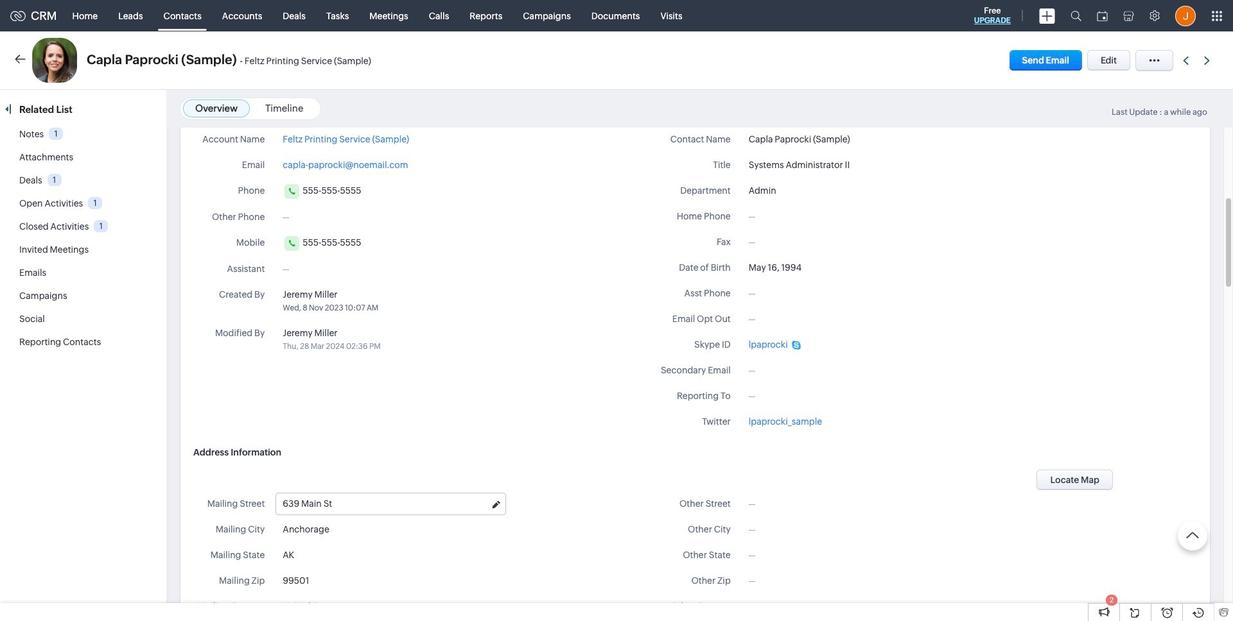 Task type: describe. For each thing, give the bounding box(es) containing it.
next record image
[[1205, 56, 1213, 65]]

create menu image
[[1040, 8, 1056, 23]]

profile element
[[1168, 0, 1204, 31]]

search element
[[1063, 0, 1090, 31]]

search image
[[1071, 10, 1082, 21]]

profile image
[[1176, 5, 1196, 26]]

logo image
[[10, 11, 26, 21]]

create menu element
[[1032, 0, 1063, 31]]



Task type: vqa. For each thing, say whether or not it's contained in the screenshot.
Profile 'Icon'
yes



Task type: locate. For each thing, give the bounding box(es) containing it.
calendar image
[[1097, 11, 1108, 21]]

None button
[[1037, 470, 1113, 491]]

previous record image
[[1184, 56, 1189, 65]]



